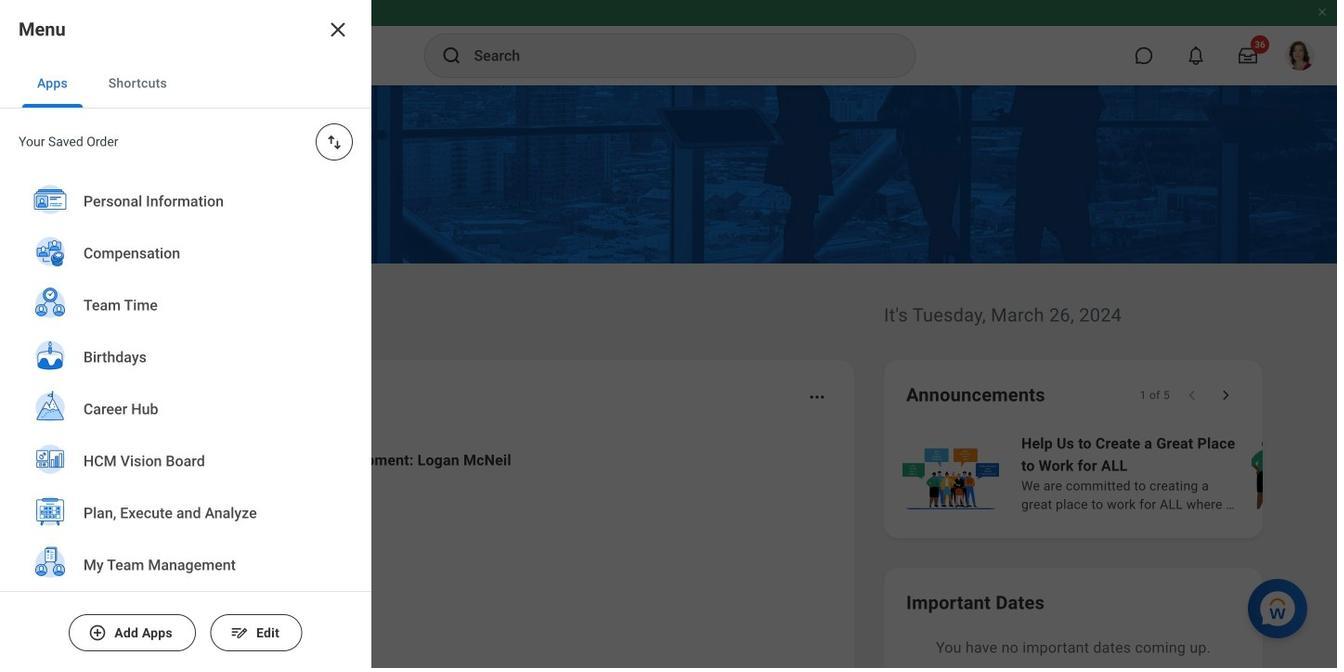 Task type: describe. For each thing, give the bounding box(es) containing it.
profile logan mcneil element
[[1274, 35, 1326, 76]]

chevron left small image
[[1183, 386, 1202, 405]]

book open image
[[124, 636, 151, 664]]

close environment banner image
[[1317, 7, 1328, 18]]

sort image
[[325, 133, 344, 151]]

search image
[[441, 45, 463, 67]]

inbox large image
[[1239, 46, 1258, 65]]

chevron right small image
[[1217, 386, 1235, 405]]

x image
[[327, 19, 349, 41]]

inbox image
[[124, 560, 151, 588]]



Task type: locate. For each thing, give the bounding box(es) containing it.
global navigation dialog
[[0, 0, 372, 669]]

notifications large image
[[1187, 46, 1206, 65]]

tab list
[[0, 59, 372, 109]]

plus circle image
[[88, 624, 107, 643]]

main content
[[0, 85, 1338, 669]]

banner
[[0, 0, 1338, 85]]

text edit image
[[230, 624, 249, 643]]

status
[[1140, 388, 1170, 403]]

list
[[0, 176, 372, 669], [899, 431, 1338, 516], [97, 435, 832, 669]]



Task type: vqa. For each thing, say whether or not it's contained in the screenshot.
The Notifications Large icon
yes



